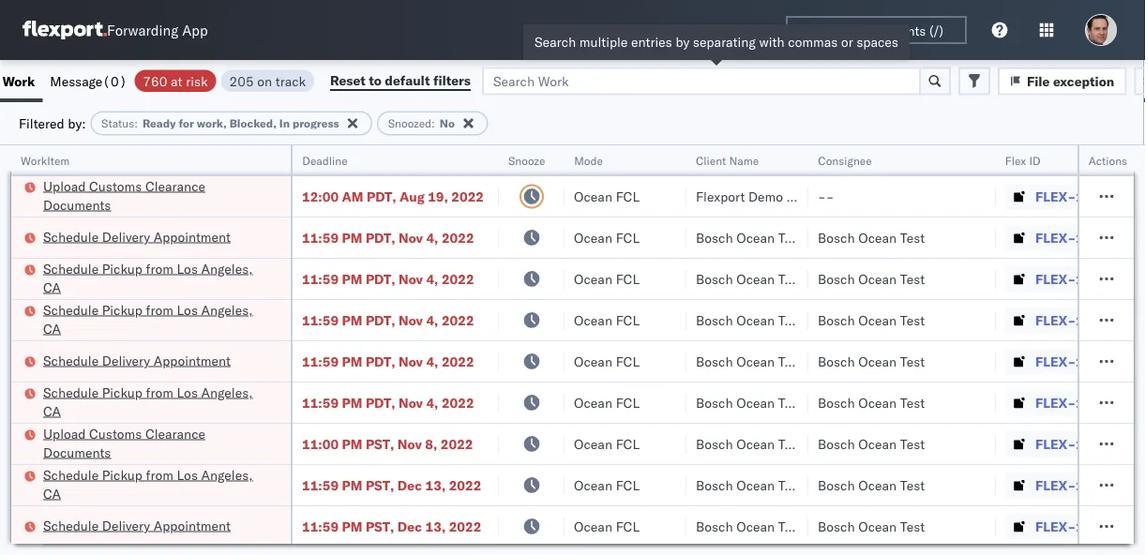 Task type: vqa. For each thing, say whether or not it's contained in the screenshot.


Task type: describe. For each thing, give the bounding box(es) containing it.
flex-1846748 for third schedule pickup from los angeles, ca link from the top of the page
[[1035, 394, 1133, 411]]

in
[[279, 116, 290, 130]]

7 resize handle column header from the left
[[1111, 145, 1134, 555]]

customs for 11:00 pm pst, nov 8, 2022
[[89, 425, 142, 442]]

snoozed
[[388, 116, 431, 130]]

message (0)
[[50, 73, 127, 89]]

1889466 for schedule pickup from los angeles, ca
[[1076, 477, 1133, 493]]

flex
[[1005, 153, 1026, 167]]

1 schedule from the top
[[43, 228, 99, 245]]

los for first 'schedule pickup from los angeles, ca' button from the top of the page
[[177, 260, 198, 277]]

mode button
[[565, 149, 668, 168]]

760
[[143, 73, 167, 89]]

7 flex- from the top
[[1035, 436, 1076, 452]]

status
[[101, 116, 134, 130]]

from for second schedule pickup from los angeles, ca link from the top of the page
[[146, 301, 173, 318]]

ready
[[142, 116, 176, 130]]

(0)
[[103, 73, 127, 89]]

1 ca from the top
[[43, 279, 61, 295]]

4 schedule pickup from los angeles, ca button from the top
[[43, 466, 266, 505]]

5 schedule from the top
[[43, 384, 99, 400]]

spaces
[[857, 34, 898, 50]]

track
[[275, 73, 306, 89]]

2 1846748 from the top
[[1076, 271, 1133, 287]]

1 11:59 from the top
[[302, 229, 339, 246]]

5 fcl from the top
[[616, 353, 640, 369]]

fcl for third 'schedule pickup from los angeles, ca' button from the bottom of the page
[[616, 312, 640, 328]]

2 schedule pickup from los angeles, ca link from the top
[[43, 301, 266, 338]]

upload customs clearance documents link for 12:00 am pdt, aug 19, 2022
[[43, 177, 266, 214]]

upload for 11:00 pm pst, nov 8, 2022
[[43, 425, 86, 442]]

8 ocean fcl from the top
[[574, 477, 640, 493]]

by:
[[68, 115, 86, 131]]

flexport. image
[[23, 21, 107, 39]]

flex-1660288
[[1035, 188, 1133, 204]]

search multiple entries by separating with commas or spaces
[[535, 34, 898, 50]]

13, for schedule pickup from los angeles, ca
[[425, 477, 446, 493]]

resize handle column header for mode
[[664, 145, 686, 555]]

flexport demo consignee
[[696, 188, 849, 204]]

11:59 for first 'schedule pickup from los angeles, ca' button from the top of the page
[[302, 271, 339, 287]]

1 4, from the top
[[426, 229, 438, 246]]

7 pm from the top
[[342, 477, 362, 493]]

file exception
[[1027, 73, 1114, 89]]

5 4, from the top
[[426, 394, 438, 411]]

pickup for 2nd 'schedule pickup from los angeles, ca' button from the bottom of the page
[[102, 384, 142, 400]]

pickup for third 'schedule pickup from los angeles, ca' button from the bottom of the page
[[102, 301, 142, 318]]

actions
[[1089, 153, 1128, 167]]

4 ocean fcl from the top
[[574, 312, 640, 328]]

11:59 pm pst, dec 13, 2022 for schedule delivery appointment
[[302, 518, 481, 535]]

mode
[[574, 153, 603, 167]]

resize handle column header for flex id
[[1123, 145, 1145, 555]]

1 schedule delivery appointment button from the top
[[43, 227, 231, 248]]

by
[[676, 34, 690, 50]]

forwarding app link
[[23, 21, 208, 39]]

Search Shipments (/) text field
[[786, 16, 967, 44]]

schedule delivery appointment link for 11:59 pm pst, dec 13, 2022
[[43, 516, 231, 535]]

760 at risk
[[143, 73, 208, 89]]

reset to default filters button
[[319, 67, 482, 95]]

3 ocean fcl from the top
[[574, 271, 640, 287]]

deadline button
[[293, 149, 480, 168]]

1 ocean fcl from the top
[[574, 188, 640, 204]]

5 flex- from the top
[[1035, 353, 1076, 369]]

9 fcl from the top
[[616, 518, 640, 535]]

5 ocean fcl from the top
[[574, 353, 640, 369]]

2 4, from the top
[[426, 271, 438, 287]]

angeles, for second schedule pickup from los angeles, ca link from the top of the page
[[201, 301, 253, 318]]

delivery for 11:59 pm pdt, nov 4, 2022
[[102, 352, 150, 369]]

1 11:59 pm pdt, nov 4, 2022 from the top
[[302, 229, 474, 246]]

11:59 pm pst, dec 13, 2022 for schedule pickup from los angeles, ca
[[302, 477, 481, 493]]

4 4, from the top
[[426, 353, 438, 369]]

resize handle column header for client name
[[786, 145, 808, 555]]

8 pm from the top
[[342, 518, 362, 535]]

status : ready for work, blocked, in progress
[[101, 116, 339, 130]]

3 11:59 pm pdt, nov 4, 2022 from the top
[[302, 312, 474, 328]]

for
[[179, 116, 194, 130]]

3 schedule pickup from los angeles, ca link from the top
[[43, 383, 266, 421]]

default
[[385, 72, 430, 89]]

2 ocean fcl from the top
[[574, 229, 640, 246]]

consignee inside consignee button
[[818, 153, 872, 167]]

205 on track
[[229, 73, 306, 89]]

search
[[535, 34, 576, 50]]

resize handle column header for consignee
[[973, 145, 996, 555]]

2 flex- from the top
[[1035, 229, 1076, 246]]

resize handle column header for workitem
[[268, 145, 291, 555]]

filtered by:
[[19, 115, 86, 131]]

dec for schedule pickup from los angeles, ca
[[397, 477, 422, 493]]

2 schedule from the top
[[43, 260, 99, 277]]

demo
[[748, 188, 783, 204]]

documents for 12:00
[[43, 196, 111, 213]]

workitem button
[[11, 149, 272, 168]]

from for 4th schedule pickup from los angeles, ca link from the bottom of the page
[[146, 260, 173, 277]]

at
[[171, 73, 182, 89]]

6 pm from the top
[[342, 436, 362, 452]]

3 4, from the top
[[426, 312, 438, 328]]

appointment for 11:59 pm pdt, nov 4, 2022
[[154, 352, 231, 369]]

5 1846748 from the top
[[1076, 394, 1133, 411]]

4 flex- from the top
[[1035, 312, 1076, 328]]

11:59 for third 'schedule pickup from los angeles, ca' button from the bottom of the page
[[302, 312, 339, 328]]

5 11:59 pm pdt, nov 4, 2022 from the top
[[302, 394, 474, 411]]

1 flex- from the top
[[1035, 188, 1076, 204]]

angeles, for third schedule pickup from los angeles, ca link from the top of the page
[[201, 384, 253, 400]]

pst, for schedule pickup from los angeles, ca
[[366, 477, 394, 493]]

4 ca from the top
[[43, 485, 61, 502]]

1 pm from the top
[[342, 229, 362, 246]]

documents for 11:00
[[43, 444, 111, 460]]

client name
[[696, 153, 759, 167]]

dec for schedule delivery appointment
[[397, 518, 422, 535]]

1 appointment from the top
[[154, 228, 231, 245]]

schedule pickup from los angeles, ca for first schedule pickup from los angeles, ca link from the bottom of the page
[[43, 467, 253, 502]]

consignee button
[[808, 149, 977, 168]]

schedule delivery appointment button for 11:59 pm pdt, nov 4, 2022
[[43, 351, 231, 372]]

nov for 2nd 'schedule pickup from los angeles, ca' button from the bottom of the page
[[399, 394, 423, 411]]

1 1846748 from the top
[[1076, 229, 1133, 246]]

id
[[1029, 153, 1041, 167]]

3 schedule from the top
[[43, 301, 99, 318]]

app
[[182, 21, 208, 39]]

3 pm from the top
[[342, 312, 362, 328]]

: for snoozed
[[431, 116, 435, 130]]

2 schedule pickup from los angeles, ca button from the top
[[43, 301, 266, 340]]

client
[[696, 153, 726, 167]]

flex-1846748 for "schedule delivery appointment" link corresponding to 11:59 pm pdt, nov 4, 2022
[[1035, 353, 1133, 369]]

3 resize handle column header from the left
[[542, 145, 565, 555]]

12:00
[[302, 188, 339, 204]]

separating
[[693, 34, 756, 50]]

risk
[[186, 73, 208, 89]]

clearance for 11:00 pm pst, nov 8, 2022
[[145, 425, 205, 442]]

--
[[818, 188, 834, 204]]

6 schedule from the top
[[43, 467, 99, 483]]

1 schedule pickup from los angeles, ca link from the top
[[43, 259, 266, 297]]

3 1846748 from the top
[[1076, 312, 1133, 328]]

deadline
[[302, 153, 347, 167]]

1 flex-1846748 from the top
[[1035, 229, 1133, 246]]

205
[[229, 73, 254, 89]]

reset
[[330, 72, 366, 89]]

1 schedule pickup from los angeles, ca button from the top
[[43, 259, 266, 299]]

no
[[440, 116, 455, 130]]

with
[[759, 34, 785, 50]]

2 - from the left
[[826, 188, 834, 204]]

flex-1889466 for schedule pickup from los angeles, ca
[[1035, 477, 1133, 493]]

1 schedule delivery appointment link from the top
[[43, 227, 231, 246]]

1 schedule delivery appointment from the top
[[43, 228, 231, 245]]

on
[[257, 73, 272, 89]]

work,
[[197, 116, 227, 130]]

4 1846748 from the top
[[1076, 353, 1133, 369]]

from for third schedule pickup from los angeles, ca link from the top of the page
[[146, 384, 173, 400]]

multiple
[[579, 34, 628, 50]]

filtered
[[19, 115, 64, 131]]

upload customs clearance documents link for 11:00 pm pst, nov 8, 2022
[[43, 424, 266, 462]]

2 ca from the top
[[43, 320, 61, 337]]

6 1846748 from the top
[[1076, 436, 1133, 452]]



Task type: locate. For each thing, give the bounding box(es) containing it.
1 11:59 pm pst, dec 13, 2022 from the top
[[302, 477, 481, 493]]

0 vertical spatial upload customs clearance documents link
[[43, 177, 266, 214]]

3 schedule pickup from los angeles, ca button from the top
[[43, 383, 266, 422]]

entries
[[631, 34, 672, 50]]

2 : from the left
[[431, 116, 435, 130]]

exception
[[1053, 73, 1114, 89]]

flex-1889466
[[1035, 477, 1133, 493], [1035, 518, 1133, 535]]

flex id
[[1005, 153, 1041, 167]]

2 delivery from the top
[[102, 352, 150, 369]]

11:59 for 'schedule delivery appointment' button corresponding to 11:59 pm pst, dec 13, 2022
[[302, 518, 339, 535]]

nov for 11:00 pm pst, nov 8, 2022 upload customs clearance documents "button"
[[397, 436, 422, 452]]

flex-1846748
[[1035, 229, 1133, 246], [1035, 271, 1133, 287], [1035, 312, 1133, 328], [1035, 353, 1133, 369], [1035, 394, 1133, 411], [1035, 436, 1133, 452]]

fcl for first 'schedule pickup from los angeles, ca' button from the bottom
[[616, 477, 640, 493]]

2 resize handle column header from the left
[[476, 145, 499, 555]]

ocean fcl
[[574, 188, 640, 204], [574, 229, 640, 246], [574, 271, 640, 287], [574, 312, 640, 328], [574, 353, 640, 369], [574, 394, 640, 411], [574, 436, 640, 452], [574, 477, 640, 493], [574, 518, 640, 535]]

nov
[[399, 229, 423, 246], [399, 271, 423, 287], [399, 312, 423, 328], [399, 353, 423, 369], [399, 394, 423, 411], [397, 436, 422, 452]]

pickup for first 'schedule pickup from los angeles, ca' button from the top of the page
[[102, 260, 142, 277]]

2 appointment from the top
[[154, 352, 231, 369]]

pickup for first 'schedule pickup from los angeles, ca' button from the bottom
[[102, 467, 142, 483]]

2 vertical spatial schedule delivery appointment button
[[43, 516, 231, 537]]

0 vertical spatial 11:59 pm pst, dec 13, 2022
[[302, 477, 481, 493]]

documents
[[43, 196, 111, 213], [43, 444, 111, 460]]

or
[[841, 34, 853, 50]]

1 : from the left
[[134, 116, 138, 130]]

2 fcl from the top
[[616, 229, 640, 246]]

9 flex- from the top
[[1035, 518, 1076, 535]]

0 vertical spatial flex-1889466
[[1035, 477, 1133, 493]]

5 flex-1846748 from the top
[[1035, 394, 1133, 411]]

file
[[1027, 73, 1050, 89]]

from
[[146, 260, 173, 277], [146, 301, 173, 318], [146, 384, 173, 400], [146, 467, 173, 483]]

flex-1846748 for 4th schedule pickup from los angeles, ca link from the bottom of the page
[[1035, 271, 1133, 287]]

5 11:59 from the top
[[302, 394, 339, 411]]

1889466 for schedule delivery appointment
[[1076, 518, 1133, 535]]

upload
[[43, 178, 86, 194], [43, 425, 86, 442]]

1 clearance from the top
[[145, 178, 205, 194]]

11:59 pm pdt, nov 4, 2022
[[302, 229, 474, 246], [302, 271, 474, 287], [302, 312, 474, 328], [302, 353, 474, 369], [302, 394, 474, 411]]

8 flex- from the top
[[1035, 477, 1076, 493]]

12:00 am pdt, aug 19, 2022
[[302, 188, 484, 204]]

2 schedule pickup from los angeles, ca from the top
[[43, 301, 253, 337]]

upload customs clearance documents button
[[43, 177, 266, 216], [43, 424, 266, 464]]

5 resize handle column header from the left
[[786, 145, 808, 555]]

4 schedule pickup from los angeles, ca link from the top
[[43, 466, 266, 503]]

2 vertical spatial pst,
[[366, 518, 394, 535]]

0 vertical spatial customs
[[89, 178, 142, 194]]

1 vertical spatial pst,
[[366, 477, 394, 493]]

flex-1660288 button
[[1005, 183, 1136, 210], [1005, 183, 1136, 210]]

delivery for 11:59 pm pst, dec 13, 2022
[[102, 517, 150, 534]]

1 vertical spatial consignee
[[787, 188, 849, 204]]

0 vertical spatial delivery
[[102, 228, 150, 245]]

consignee right "demo"
[[787, 188, 849, 204]]

: left no
[[431, 116, 435, 130]]

fcl for first 'schedule pickup from los angeles, ca' button from the top of the page
[[616, 271, 640, 287]]

0 vertical spatial documents
[[43, 196, 111, 213]]

appointment
[[154, 228, 231, 245], [154, 352, 231, 369], [154, 517, 231, 534]]

los for 2nd 'schedule pickup from los angeles, ca' button from the bottom of the page
[[177, 384, 198, 400]]

2 upload customs clearance documents link from the top
[[43, 424, 266, 462]]

3 angeles, from the top
[[201, 384, 253, 400]]

schedule pickup from los angeles, ca for third schedule pickup from los angeles, ca link from the top of the page
[[43, 384, 253, 419]]

2 pm from the top
[[342, 271, 362, 287]]

aug
[[400, 188, 425, 204]]

schedule pickup from los angeles, ca for second schedule pickup from los angeles, ca link from the top of the page
[[43, 301, 253, 337]]

1889466
[[1076, 477, 1133, 493], [1076, 518, 1133, 535]]

8,
[[425, 436, 437, 452]]

flex-1889466 for schedule delivery appointment
[[1035, 518, 1133, 535]]

name
[[729, 153, 759, 167]]

3 los from the top
[[177, 384, 198, 400]]

1 13, from the top
[[425, 477, 446, 493]]

schedule delivery appointment button for 11:59 pm pst, dec 13, 2022
[[43, 516, 231, 537]]

1 los from the top
[[177, 260, 198, 277]]

2 flex-1846748 from the top
[[1035, 271, 1133, 287]]

7 11:59 from the top
[[302, 518, 339, 535]]

9 ocean fcl from the top
[[574, 518, 640, 535]]

1 flex-1889466 from the top
[[1035, 477, 1133, 493]]

0 vertical spatial upload
[[43, 178, 86, 194]]

commas
[[788, 34, 838, 50]]

0 vertical spatial clearance
[[145, 178, 205, 194]]

consignee
[[818, 153, 872, 167], [787, 188, 849, 204]]

schedule pickup from los angeles, ca button
[[43, 259, 266, 299], [43, 301, 266, 340], [43, 383, 266, 422], [43, 466, 266, 505]]

0 vertical spatial 1889466
[[1076, 477, 1133, 493]]

1 vertical spatial 13,
[[425, 518, 446, 535]]

resize handle column header
[[268, 145, 291, 555], [476, 145, 499, 555], [542, 145, 565, 555], [664, 145, 686, 555], [786, 145, 808, 555], [973, 145, 996, 555], [1111, 145, 1134, 555], [1123, 145, 1145, 555]]

schedule delivery appointment button
[[43, 227, 231, 248], [43, 351, 231, 372], [43, 516, 231, 537]]

upload customs clearance documents for 12:00 am pdt, aug 19, 2022
[[43, 178, 205, 213]]

3 schedule pickup from los angeles, ca from the top
[[43, 384, 253, 419]]

flex-1846748 for second schedule pickup from los angeles, ca link from the top of the page
[[1035, 312, 1133, 328]]

0 vertical spatial schedule delivery appointment
[[43, 228, 231, 245]]

7 ocean fcl from the top
[[574, 436, 640, 452]]

4 pickup from the top
[[102, 467, 142, 483]]

:
[[134, 116, 138, 130], [431, 116, 435, 130]]

3 schedule delivery appointment from the top
[[43, 517, 231, 534]]

filters
[[433, 72, 471, 89]]

2 vertical spatial delivery
[[102, 517, 150, 534]]

schedule delivery appointment
[[43, 228, 231, 245], [43, 352, 231, 369], [43, 517, 231, 534]]

flex-1846748 for upload customs clearance documents link for 11:00 pm pst, nov 8, 2022
[[1035, 436, 1133, 452]]

schedule delivery appointment for 11:59 pm pst, dec 13, 2022
[[43, 517, 231, 534]]

2022
[[451, 188, 484, 204], [442, 229, 474, 246], [442, 271, 474, 287], [442, 312, 474, 328], [442, 353, 474, 369], [442, 394, 474, 411], [441, 436, 473, 452], [449, 477, 481, 493], [449, 518, 481, 535]]

0 vertical spatial dec
[[397, 477, 422, 493]]

1 vertical spatial 11:59 pm pst, dec 13, 2022
[[302, 518, 481, 535]]

ca
[[43, 279, 61, 295], [43, 320, 61, 337], [43, 403, 61, 419], [43, 485, 61, 502]]

2 los from the top
[[177, 301, 198, 318]]

6 ocean fcl from the top
[[574, 394, 640, 411]]

flexport
[[696, 188, 745, 204]]

4 fcl from the top
[[616, 312, 640, 328]]

dec
[[397, 477, 422, 493], [397, 518, 422, 535]]

1 vertical spatial schedule delivery appointment
[[43, 352, 231, 369]]

1 customs from the top
[[89, 178, 142, 194]]

upload customs clearance documents
[[43, 178, 205, 213], [43, 425, 205, 460]]

3 schedule delivery appointment link from the top
[[43, 516, 231, 535]]

0 vertical spatial schedule delivery appointment button
[[43, 227, 231, 248]]

11:00 pm pst, nov 8, 2022
[[302, 436, 473, 452]]

2 from from the top
[[146, 301, 173, 318]]

3 schedule delivery appointment button from the top
[[43, 516, 231, 537]]

forwarding app
[[107, 21, 208, 39]]

0 vertical spatial pst,
[[366, 436, 394, 452]]

0 vertical spatial 13,
[[425, 477, 446, 493]]

clearance for 12:00 am pdt, aug 19, 2022
[[145, 178, 205, 194]]

: for status
[[134, 116, 138, 130]]

1 resize handle column header from the left
[[268, 145, 291, 555]]

3 flex- from the top
[[1035, 271, 1076, 287]]

2 customs from the top
[[89, 425, 142, 442]]

7 schedule from the top
[[43, 517, 99, 534]]

angeles,
[[201, 260, 253, 277], [201, 301, 253, 318], [201, 384, 253, 400], [201, 467, 253, 483]]

13,
[[425, 477, 446, 493], [425, 518, 446, 535]]

customs
[[89, 178, 142, 194], [89, 425, 142, 442]]

1 vertical spatial customs
[[89, 425, 142, 442]]

1660288
[[1076, 188, 1133, 204]]

flex-1846748 button
[[1005, 225, 1136, 251], [1005, 225, 1136, 251], [1005, 266, 1136, 292], [1005, 266, 1136, 292], [1005, 307, 1136, 333], [1005, 307, 1136, 333], [1005, 348, 1136, 375], [1005, 348, 1136, 375], [1005, 390, 1136, 416], [1005, 390, 1136, 416], [1005, 431, 1136, 457], [1005, 431, 1136, 457]]

schedule delivery appointment link for 11:59 pm pdt, nov 4, 2022
[[43, 351, 231, 370]]

clearance
[[145, 178, 205, 194], [145, 425, 205, 442]]

0 vertical spatial schedule delivery appointment link
[[43, 227, 231, 246]]

6 flex- from the top
[[1035, 394, 1076, 411]]

delivery
[[102, 228, 150, 245], [102, 352, 150, 369], [102, 517, 150, 534]]

1 - from the left
[[818, 188, 826, 204]]

4 11:59 pm pdt, nov 4, 2022 from the top
[[302, 353, 474, 369]]

customs for 12:00 am pdt, aug 19, 2022
[[89, 178, 142, 194]]

4,
[[426, 229, 438, 246], [426, 271, 438, 287], [426, 312, 438, 328], [426, 353, 438, 369], [426, 394, 438, 411]]

los for first 'schedule pickup from los angeles, ca' button from the bottom
[[177, 467, 198, 483]]

nov for first 'schedule pickup from los angeles, ca' button from the top of the page
[[399, 271, 423, 287]]

progress
[[292, 116, 339, 130]]

0 vertical spatial upload customs clearance documents
[[43, 178, 205, 213]]

forwarding
[[107, 21, 178, 39]]

consignee up -- on the top
[[818, 153, 872, 167]]

1 vertical spatial 1889466
[[1076, 518, 1133, 535]]

to
[[369, 72, 382, 89]]

1 vertical spatial appointment
[[154, 352, 231, 369]]

fcl
[[616, 188, 640, 204], [616, 229, 640, 246], [616, 271, 640, 287], [616, 312, 640, 328], [616, 353, 640, 369], [616, 394, 640, 411], [616, 436, 640, 452], [616, 477, 640, 493], [616, 518, 640, 535]]

2 upload customs clearance documents button from the top
[[43, 424, 266, 464]]

1 horizontal spatial :
[[431, 116, 435, 130]]

los for third 'schedule pickup from los angeles, ca' button from the bottom of the page
[[177, 301, 198, 318]]

2 vertical spatial schedule delivery appointment link
[[43, 516, 231, 535]]

1 fcl from the top
[[616, 188, 640, 204]]

snooze
[[508, 153, 545, 167]]

schedule delivery appointment for 11:59 pm pdt, nov 4, 2022
[[43, 352, 231, 369]]

fcl for 2nd 'schedule pickup from los angeles, ca' button from the bottom of the page
[[616, 394, 640, 411]]

4 pm from the top
[[342, 353, 362, 369]]

2 pickup from the top
[[102, 301, 142, 318]]

11:59 for first 'schedule pickup from los angeles, ca' button from the bottom
[[302, 477, 339, 493]]

1 vertical spatial documents
[[43, 444, 111, 460]]

schedule delivery appointment link
[[43, 227, 231, 246], [43, 351, 231, 370], [43, 516, 231, 535]]

4 los from the top
[[177, 467, 198, 483]]

4 resize handle column header from the left
[[664, 145, 686, 555]]

nov for third 'schedule pickup from los angeles, ca' button from the bottom of the page
[[399, 312, 423, 328]]

1 vertical spatial clearance
[[145, 425, 205, 442]]

2 angeles, from the top
[[201, 301, 253, 318]]

schedule pickup from los angeles, ca
[[43, 260, 253, 295], [43, 301, 253, 337], [43, 384, 253, 419], [43, 467, 253, 502]]

0 vertical spatial upload customs clearance documents button
[[43, 177, 266, 216]]

: left ready
[[134, 116, 138, 130]]

1 documents from the top
[[43, 196, 111, 213]]

11:59 pm pst, dec 13, 2022
[[302, 477, 481, 493], [302, 518, 481, 535]]

appointment for 11:59 pm pst, dec 13, 2022
[[154, 517, 231, 534]]

7 fcl from the top
[[616, 436, 640, 452]]

from for first schedule pickup from los angeles, ca link from the bottom of the page
[[146, 467, 173, 483]]

upload customs clearance documents button for 11:00 pm pst, nov 8, 2022
[[43, 424, 266, 464]]

1 vertical spatial dec
[[397, 518, 422, 535]]

schedule pickup from los angeles, ca link
[[43, 259, 266, 297], [43, 301, 266, 338], [43, 383, 266, 421], [43, 466, 266, 503]]

13, for schedule delivery appointment
[[425, 518, 446, 535]]

1 vertical spatial upload customs clearance documents button
[[43, 424, 266, 464]]

1 schedule pickup from los angeles, ca from the top
[[43, 260, 253, 295]]

3 appointment from the top
[[154, 517, 231, 534]]

6 resize handle column header from the left
[[973, 145, 996, 555]]

blocked,
[[229, 116, 277, 130]]

Search Work text field
[[482, 67, 921, 95]]

test
[[778, 229, 803, 246], [900, 229, 925, 246], [778, 271, 803, 287], [900, 271, 925, 287], [778, 312, 803, 328], [900, 312, 925, 328], [778, 353, 803, 369], [900, 353, 925, 369], [778, 394, 803, 411], [900, 394, 925, 411], [778, 436, 803, 452], [900, 436, 925, 452], [778, 477, 803, 493], [900, 477, 925, 493], [778, 518, 803, 535], [900, 518, 925, 535]]

schedule pickup from los angeles, ca for 4th schedule pickup from los angeles, ca link from the bottom of the page
[[43, 260, 253, 295]]

resize handle column header for deadline
[[476, 145, 499, 555]]

5 pm from the top
[[342, 394, 362, 411]]

fcl for upload customs clearance documents "button" corresponding to 12:00 am pdt, aug 19, 2022
[[616, 188, 640, 204]]

client name button
[[686, 149, 790, 168]]

1 vertical spatial schedule delivery appointment button
[[43, 351, 231, 372]]

pm
[[342, 229, 362, 246], [342, 271, 362, 287], [342, 312, 362, 328], [342, 353, 362, 369], [342, 394, 362, 411], [342, 436, 362, 452], [342, 477, 362, 493], [342, 518, 362, 535]]

2 upload from the top
[[43, 425, 86, 442]]

1 delivery from the top
[[102, 228, 150, 245]]

pst, for upload customs clearance documents
[[366, 436, 394, 452]]

3 ca from the top
[[43, 403, 61, 419]]

1 vertical spatial delivery
[[102, 352, 150, 369]]

workitem
[[21, 153, 70, 167]]

upload for 12:00 am pdt, aug 19, 2022
[[43, 178, 86, 194]]

11:00
[[302, 436, 339, 452]]

los
[[177, 260, 198, 277], [177, 301, 198, 318], [177, 384, 198, 400], [177, 467, 198, 483]]

message
[[50, 73, 103, 89]]

2 13, from the top
[[425, 518, 446, 535]]

pickup
[[102, 260, 142, 277], [102, 301, 142, 318], [102, 384, 142, 400], [102, 467, 142, 483]]

1 vertical spatial upload customs clearance documents link
[[43, 424, 266, 462]]

2 clearance from the top
[[145, 425, 205, 442]]

1 vertical spatial upload
[[43, 425, 86, 442]]

0 horizontal spatial :
[[134, 116, 138, 130]]

2 schedule delivery appointment button from the top
[[43, 351, 231, 372]]

flex id button
[[996, 149, 1127, 168]]

2 11:59 pm pdt, nov 4, 2022 from the top
[[302, 271, 474, 287]]

angeles, for 4th schedule pickup from los angeles, ca link from the bottom of the page
[[201, 260, 253, 277]]

2 vertical spatial schedule delivery appointment
[[43, 517, 231, 534]]

angeles, for first schedule pickup from los angeles, ca link from the bottom of the page
[[201, 467, 253, 483]]

2 vertical spatial appointment
[[154, 517, 231, 534]]

19,
[[428, 188, 448, 204]]

reset to default filters
[[330, 72, 471, 89]]

fcl for 11:00 pm pst, nov 8, 2022 upload customs clearance documents "button"
[[616, 436, 640, 452]]

11:59 for 2nd 'schedule pickup from los angeles, ca' button from the bottom of the page
[[302, 394, 339, 411]]

1 vertical spatial upload customs clearance documents
[[43, 425, 205, 460]]

am
[[342, 188, 363, 204]]

3 pickup from the top
[[102, 384, 142, 400]]

0 vertical spatial consignee
[[818, 153, 872, 167]]

2 dec from the top
[[397, 518, 422, 535]]

1 vertical spatial flex-1889466
[[1035, 518, 1133, 535]]

1 vertical spatial schedule delivery appointment link
[[43, 351, 231, 370]]

file exception button
[[998, 67, 1127, 95], [998, 67, 1127, 95]]

upload customs clearance documents button for 12:00 am pdt, aug 19, 2022
[[43, 177, 266, 216]]

snoozed : no
[[388, 116, 455, 130]]

pst, for schedule delivery appointment
[[366, 518, 394, 535]]

upload customs clearance documents for 11:00 pm pst, nov 8, 2022
[[43, 425, 205, 460]]

4 schedule from the top
[[43, 352, 99, 369]]

schedule
[[43, 228, 99, 245], [43, 260, 99, 277], [43, 301, 99, 318], [43, 352, 99, 369], [43, 384, 99, 400], [43, 467, 99, 483], [43, 517, 99, 534]]

11:59 for 'schedule delivery appointment' button for 11:59 pm pdt, nov 4, 2022
[[302, 353, 339, 369]]

0 vertical spatial appointment
[[154, 228, 231, 245]]



